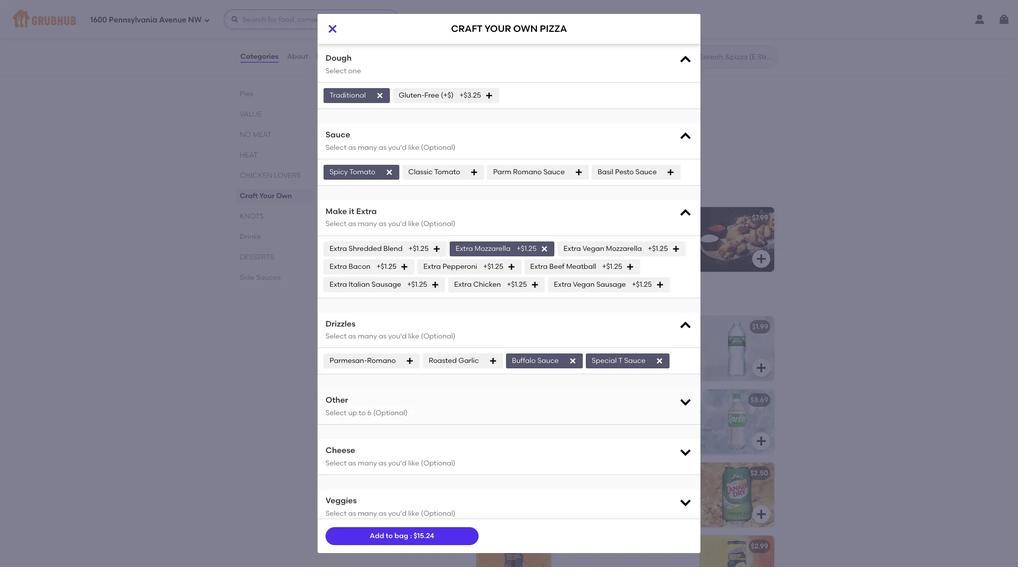 Task type: vqa. For each thing, say whether or not it's contained in the screenshot.
(16Pcs)
no



Task type: locate. For each thing, give the bounding box(es) containing it.
vegan for mozzarella
[[583, 245, 604, 253]]

extra down pepperoni
[[454, 280, 472, 289]]

as
[[348, 143, 356, 152], [379, 143, 387, 152], [348, 220, 356, 229], [379, 220, 387, 229], [348, 333, 356, 341], [379, 333, 387, 341], [348, 460, 356, 468], [379, 460, 387, 468], [348, 510, 356, 518], [379, 510, 387, 518]]

select
[[326, 67, 347, 75], [326, 143, 347, 152], [326, 220, 347, 229], [326, 333, 347, 341], [326, 409, 347, 418], [326, 460, 347, 468], [326, 510, 347, 518]]

extra left beef
[[530, 262, 548, 271]]

categories button
[[240, 39, 279, 75]]

dirty bird image
[[476, 0, 551, 54]]

your up traditional
[[364, 75, 387, 88]]

extra down extra beef meatball
[[554, 280, 571, 289]]

main navigation navigation
[[0, 0, 1018, 39]]

craft
[[334, 75, 361, 88], [240, 192, 258, 200]]

1 vertical spatial vegan
[[573, 280, 595, 289]]

+$1.25 for extra mozzarella
[[517, 245, 537, 253]]

many up add
[[358, 510, 377, 518]]

sausage right italian
[[372, 280, 401, 289]]

select down make
[[326, 220, 347, 229]]

mozzarella up chicken
[[475, 245, 511, 253]]

1 vertical spatial craft your own
[[240, 192, 292, 200]]

select inside dough select one
[[326, 67, 347, 75]]

select down dough at the left of page
[[326, 67, 347, 75]]

extra for extra chicken
[[454, 280, 472, 289]]

knots down spicy tomato
[[334, 184, 371, 196]]

(optional) up roasted
[[421, 333, 455, 341]]

romano for parmesan-
[[367, 357, 396, 366]]

$3.69 button
[[559, 390, 774, 455]]

0 horizontal spatial your
[[259, 192, 274, 200]]

1 vertical spatial your
[[367, 105, 387, 114]]

many down "to"
[[358, 143, 377, 152]]

select inside other select up to 6 (optional)
[[326, 409, 347, 418]]

desserts
[[240, 253, 274, 262]]

0 horizontal spatial sausage
[[372, 280, 401, 289]]

about
[[287, 52, 308, 61]]

2 mozzarella from the left
[[606, 245, 642, 253]]

+$1.25 for extra beef meatball
[[602, 262, 622, 271]]

craft your own down one
[[334, 75, 413, 88]]

1 many from the top
[[358, 143, 377, 152]]

many inside make it extra select as many as you'd like (optional)
[[358, 220, 377, 229]]

0 vertical spatial pizza
[[540, 23, 567, 35]]

like for drizzles
[[408, 333, 419, 341]]

2 select from the top
[[326, 143, 347, 152]]

categories
[[240, 52, 279, 61]]

pennsylvania
[[109, 15, 157, 24]]

bottled coke image
[[476, 390, 551, 455]]

many inside cheese select as many as you'd like (optional)
[[358, 460, 377, 468]]

you'd inside veggies select as many as you'd like (optional)
[[388, 510, 406, 518]]

like inside cheese select as many as you'd like (optional)
[[408, 460, 419, 468]]

many
[[358, 143, 377, 152], [358, 220, 377, 229], [358, 333, 377, 341], [358, 460, 377, 468], [358, 510, 377, 518]]

select down cheese
[[326, 460, 347, 468]]

0 vertical spatial craft
[[334, 75, 361, 88]]

extra for extra mozzarella
[[456, 245, 473, 253]]

1 horizontal spatial drinks
[[334, 293, 367, 306]]

0 horizontal spatial pizza
[[409, 105, 429, 114]]

spicy tomato
[[330, 168, 375, 176]]

(optional) for drizzles
[[421, 333, 455, 341]]

select down the drizzles
[[326, 333, 347, 341]]

ginger ale
[[565, 470, 601, 478]]

extra italian sausage
[[330, 280, 401, 289]]

like for sauce
[[408, 143, 419, 152]]

1 horizontal spatial sausage
[[596, 280, 626, 289]]

(optional) up extra pepperoni
[[421, 220, 455, 229]]

select down below
[[326, 143, 347, 152]]

extra left "bacon"
[[330, 262, 347, 271]]

select for veggies
[[326, 510, 347, 518]]

cheese select as many as you'd like (optional)
[[326, 446, 455, 468]]

(optional) inside other select up to 6 (optional)
[[373, 409, 408, 418]]

sauce for special t sauce
[[624, 357, 645, 366]]

knots right vegan
[[368, 214, 393, 222]]

drizzles
[[326, 319, 356, 329]]

7 select from the top
[[326, 510, 347, 518]]

mozzarella up extra vegan sausage
[[606, 245, 642, 253]]

soda
[[661, 543, 681, 551]]

to up passion
[[386, 532, 393, 541]]

1 bottled from the top
[[341, 396, 374, 405]]

(optional) for cheese
[[421, 460, 455, 468]]

other
[[326, 396, 348, 406]]

gluten-
[[399, 91, 424, 100]]

3 like from the top
[[408, 333, 419, 341]]

dough select one
[[326, 53, 361, 75]]

tomato for classic tomato
[[434, 168, 460, 176]]

1 horizontal spatial your
[[364, 75, 387, 88]]

(optional) down remove
[[421, 143, 455, 152]]

like inside drizzles select as many as you'd like (optional)
[[408, 333, 419, 341]]

0 horizontal spatial mozzarella
[[475, 245, 511, 253]]

one
[[348, 67, 361, 75]]

make
[[326, 207, 347, 216]]

(optional) inside drizzles select as many as you'd like (optional)
[[421, 333, 455, 341]]

1 horizontal spatial $2.99
[[751, 543, 768, 551]]

reviews
[[317, 52, 344, 61]]

1 horizontal spatial mozzarella
[[606, 245, 642, 253]]

0 horizontal spatial craft your own pizza
[[341, 105, 429, 114]]

0 vertical spatial to
[[359, 409, 366, 418]]

$3.69 inside button
[[750, 396, 768, 405]]

as down it
[[348, 220, 356, 229]]

1 vertical spatial craft
[[240, 192, 258, 200]]

0 horizontal spatial $3.69
[[527, 470, 545, 478]]

(optional)
[[421, 143, 455, 152], [421, 220, 455, 229], [421, 333, 455, 341], [373, 409, 408, 418], [421, 460, 455, 468], [421, 510, 455, 518]]

select down veggies
[[326, 510, 347, 518]]

ginger ale image
[[699, 463, 774, 528]]

select inside cheese select as many as you'd like (optional)
[[326, 460, 347, 468]]

+$1.25 for extra pepperoni
[[483, 262, 503, 271]]

1 horizontal spatial craft
[[334, 75, 361, 88]]

4 like from the top
[[408, 460, 419, 468]]

mozzarella
[[475, 245, 511, 253], [606, 245, 642, 253]]

3 many from the top
[[358, 333, 377, 341]]

$13.99
[[522, 105, 542, 114]]

traditional
[[330, 91, 366, 100]]

(optional) up orange
[[421, 460, 455, 468]]

ginger berry lemonade soda image
[[699, 536, 774, 568]]

pizza
[[540, 23, 567, 35], [409, 105, 429, 114]]

0 horizontal spatial $2.99
[[527, 543, 545, 551]]

1 horizontal spatial pizza
[[540, 23, 567, 35]]

basil
[[598, 168, 613, 176]]

vegan down meatball
[[573, 280, 595, 289]]

other select up to 6 (optional)
[[326, 396, 408, 418]]

extra up "extra bacon"
[[330, 245, 347, 253]]

drinks up desserts
[[240, 233, 260, 241]]

1 horizontal spatial own
[[389, 75, 413, 88]]

2 like from the top
[[408, 220, 419, 229]]

+$1.25 for extra bacon
[[376, 262, 396, 271]]

you'd inside drizzles select as many as you'd like (optional)
[[388, 333, 406, 341]]

1 vertical spatial romano
[[367, 357, 396, 366]]

gnarlic knots image
[[699, 207, 774, 272]]

2 bottled from the top
[[341, 470, 374, 478]]

you'd up bag
[[388, 510, 406, 518]]

$7.99
[[752, 214, 768, 222]]

bottled sprite image
[[699, 390, 774, 455]]

desserts tab
[[240, 252, 310, 263]]

to inside other select up to 6 (optional)
[[359, 409, 366, 418]]

bottled inside button
[[341, 396, 374, 405]]

as up bottled fanta orange
[[379, 460, 387, 468]]

romano right parm
[[513, 168, 542, 176]]

drinks tab
[[240, 232, 310, 242]]

1 horizontal spatial romano
[[513, 168, 542, 176]]

1 vertical spatial own
[[276, 192, 292, 200]]

0 vertical spatial your
[[364, 75, 387, 88]]

0 vertical spatial bottled
[[341, 396, 374, 405]]

1 you'd from the top
[[388, 143, 406, 152]]

you'd inside cheese select as many as you'd like (optional)
[[388, 460, 406, 468]]

5 you'd from the top
[[388, 510, 406, 518]]

+$1.25 for extra italian sausage
[[407, 280, 427, 289]]

no
[[240, 131, 251, 139]]

mango passion fruit image
[[476, 536, 551, 568]]

2 vertical spatial own
[[388, 119, 406, 128]]

as down below
[[348, 143, 356, 152]]

like inside make it extra select as many as you'd like (optional)
[[408, 220, 419, 229]]

extra left italian
[[330, 280, 347, 289]]

drinks inside tab
[[240, 233, 260, 241]]

+$1.25 for extra vegan mozzarella
[[648, 245, 668, 253]]

2 vertical spatial craft
[[341, 119, 365, 128]]

0 vertical spatial vegan
[[583, 245, 604, 253]]

you'd up blend
[[388, 220, 406, 229]]

select inside veggies select as many as you'd like (optional)
[[326, 510, 347, 518]]

many up bottled fanta orange
[[358, 460, 377, 468]]

5 many from the top
[[358, 510, 377, 518]]

1 vertical spatial to
[[386, 532, 393, 541]]

many inside veggies select as many as you'd like (optional)
[[358, 510, 377, 518]]

4 select from the top
[[326, 333, 347, 341]]

0 horizontal spatial tomato
[[349, 168, 375, 176]]

5 select from the top
[[326, 409, 347, 418]]

vegan
[[341, 214, 367, 222]]

you'd inside sauce select as many as you'd like (optional)
[[388, 143, 406, 152]]

side sauces
[[240, 274, 281, 282]]

fanta
[[375, 470, 399, 478]]

extra for extra vegan mozzarella
[[564, 245, 581, 253]]

roasted garlic
[[429, 357, 479, 366]]

tomato right the spicy
[[349, 168, 375, 176]]

to
[[359, 409, 366, 418], [386, 532, 393, 541]]

up
[[348, 409, 357, 418]]

4 many from the top
[[358, 460, 377, 468]]

by
[[408, 119, 416, 128]]

craft inside craft your own by clicking below to add or remove toppings
[[341, 119, 365, 128]]

1 like from the top
[[408, 143, 419, 152]]

1 horizontal spatial craft your own pizza
[[451, 23, 567, 35]]

tomato for spicy tomato
[[349, 168, 375, 176]]

tomato
[[349, 168, 375, 176], [434, 168, 460, 176]]

pesto
[[615, 168, 634, 176]]

1 horizontal spatial $3.69
[[750, 396, 768, 405]]

bottled down cheese
[[341, 470, 374, 478]]

2 sausage from the left
[[596, 280, 626, 289]]

0 horizontal spatial to
[[359, 409, 366, 418]]

+$3.25
[[459, 91, 481, 100]]

0 vertical spatial craft your own
[[334, 75, 413, 88]]

ginger
[[565, 543, 593, 551]]

chicken lovers
[[240, 171, 301, 180]]

many up extra shredded blend
[[358, 220, 377, 229]]

2 tomato from the left
[[434, 168, 460, 176]]

(optional) inside make it extra select as many as you'd like (optional)
[[421, 220, 455, 229]]

0 horizontal spatial craft
[[240, 192, 258, 200]]

smartwater 1l button
[[336, 317, 551, 381]]

0 vertical spatial romano
[[513, 168, 542, 176]]

0 horizontal spatial romano
[[367, 357, 396, 366]]

(optional) inside cheese select as many as you'd like (optional)
[[421, 460, 455, 468]]

own up gluten-
[[389, 75, 413, 88]]

cheese
[[326, 446, 355, 456]]

knots down craft your own tab
[[240, 212, 264, 221]]

extra up meatball
[[564, 245, 581, 253]]

extra for extra beef meatball
[[530, 262, 548, 271]]

(optional) for sauce
[[421, 143, 455, 152]]

like for veggies
[[408, 510, 419, 518]]

sauce
[[326, 130, 350, 140], [543, 168, 565, 176], [635, 168, 657, 176], [537, 357, 559, 366], [624, 357, 645, 366]]

6 select from the top
[[326, 460, 347, 468]]

sausage
[[372, 280, 401, 289], [596, 280, 626, 289]]

extra
[[356, 207, 377, 216], [330, 245, 347, 253], [456, 245, 473, 253], [564, 245, 581, 253], [330, 262, 347, 271], [423, 262, 441, 271], [530, 262, 548, 271], [330, 280, 347, 289], [454, 280, 472, 289], [554, 280, 571, 289]]

drinks down italian
[[334, 293, 367, 306]]

drizzles select as many as you'd like (optional)
[[326, 319, 455, 341]]

pepperoni
[[443, 262, 477, 271]]

1 tomato from the left
[[349, 168, 375, 176]]

+$1.25
[[409, 245, 429, 253], [517, 245, 537, 253], [648, 245, 668, 253], [376, 262, 396, 271], [483, 262, 503, 271], [602, 262, 622, 271], [407, 280, 427, 289], [507, 280, 527, 289], [632, 280, 652, 289]]

you'd up fanta
[[388, 460, 406, 468]]

your down chicken lovers at the left top of page
[[259, 192, 274, 200]]

$2.99 for mango passion fruit
[[527, 543, 545, 551]]

classic tomato
[[408, 168, 460, 176]]

1l
[[392, 323, 399, 332]]

5 like from the top
[[408, 510, 419, 518]]

0 horizontal spatial craft your own
[[240, 192, 292, 200]]

extra inside make it extra select as many as you'd like (optional)
[[356, 207, 377, 216]]

no meat tab
[[240, 130, 310, 140]]

craft down chicken
[[240, 192, 258, 200]]

$2.50
[[750, 470, 768, 478]]

value tab
[[240, 109, 310, 120]]

select inside make it extra select as many as you'd like (optional)
[[326, 220, 347, 229]]

select inside sauce select as many as you'd like (optional)
[[326, 143, 347, 152]]

your inside craft your own by clicking below to add or remove toppings
[[366, 119, 386, 128]]

extra left pepperoni
[[423, 262, 441, 271]]

side
[[240, 274, 254, 282]]

gluten-free (+$)
[[399, 91, 453, 100]]

2 vertical spatial your
[[366, 119, 386, 128]]

bottled up up
[[341, 396, 374, 405]]

3 you'd from the top
[[388, 333, 406, 341]]

3 select from the top
[[326, 220, 347, 229]]

bag
[[394, 532, 408, 541]]

tomato right classic
[[434, 168, 460, 176]]

remove
[[409, 129, 438, 138]]

mango passion fruit
[[341, 543, 425, 551]]

1 select from the top
[[326, 67, 347, 75]]

sauce inside sauce select as many as you'd like (optional)
[[326, 130, 350, 140]]

svg image
[[413, 13, 421, 21], [998, 13, 1010, 25], [231, 15, 239, 23], [204, 17, 210, 23], [327, 23, 339, 35], [679, 53, 692, 67], [376, 92, 384, 100], [485, 92, 493, 100], [679, 130, 692, 144], [679, 206, 692, 220], [433, 245, 441, 253], [541, 245, 549, 253], [672, 245, 680, 253], [532, 253, 544, 265], [755, 253, 767, 265], [507, 263, 515, 271], [406, 358, 414, 366], [569, 358, 577, 366], [655, 358, 663, 366]]

extra vegan mozzarella
[[564, 245, 642, 253]]

extra up pepperoni
[[456, 245, 473, 253]]

craft your own tab
[[240, 191, 310, 201]]

(optional) inside veggies select as many as you'd like (optional)
[[421, 510, 455, 518]]

your
[[364, 75, 387, 88], [259, 192, 274, 200]]

your
[[485, 23, 511, 35], [367, 105, 387, 114], [366, 119, 386, 128]]

2 $2.99 from the left
[[751, 543, 768, 551]]

0 vertical spatial craft your own pizza
[[451, 23, 567, 35]]

svg image
[[374, 13, 381, 21], [532, 35, 544, 47], [755, 35, 767, 47], [385, 168, 393, 176], [470, 168, 478, 176], [575, 168, 583, 176], [667, 168, 675, 176], [400, 263, 408, 271], [626, 263, 634, 271], [431, 281, 439, 289], [531, 281, 539, 289], [656, 281, 664, 289], [679, 319, 692, 333], [489, 358, 497, 366], [532, 362, 544, 374], [755, 362, 767, 374], [679, 396, 692, 410], [532, 436, 544, 448], [755, 436, 767, 448], [679, 446, 692, 460], [679, 496, 692, 510], [532, 509, 544, 521], [755, 509, 767, 521]]

you'd down '1l'
[[388, 333, 406, 341]]

1 vertical spatial your
[[259, 192, 274, 200]]

many inside drizzles select as many as you'd like (optional)
[[358, 333, 377, 341]]

craft your own pizza image
[[476, 99, 551, 164]]

many inside sauce select as many as you'd like (optional)
[[358, 143, 377, 152]]

extra chicken
[[454, 280, 501, 289]]

your inside tab
[[259, 192, 274, 200]]

$3.69
[[750, 396, 768, 405], [527, 470, 545, 478]]

vegan
[[583, 245, 604, 253], [573, 280, 595, 289]]

sausage for extra vegan sausage
[[596, 280, 626, 289]]

1 vertical spatial $3.69
[[527, 470, 545, 478]]

bottled spring water image
[[699, 317, 774, 381]]

0 horizontal spatial own
[[276, 192, 292, 200]]

1 horizontal spatial tomato
[[434, 168, 460, 176]]

:
[[410, 532, 412, 541]]

1 sausage from the left
[[372, 280, 401, 289]]

0 vertical spatial drinks
[[240, 233, 260, 241]]

4 you'd from the top
[[388, 460, 406, 468]]

0 horizontal spatial drinks
[[240, 233, 260, 241]]

extra for extra italian sausage
[[330, 280, 347, 289]]

many down smartwater
[[358, 333, 377, 341]]

as up blend
[[379, 220, 387, 229]]

1600
[[90, 15, 107, 24]]

sauce for basil pesto sauce
[[635, 168, 657, 176]]

many for cheese
[[358, 460, 377, 468]]

ginger
[[565, 470, 588, 478]]

drinks
[[240, 233, 260, 241], [334, 293, 367, 306]]

craft your own down chicken lovers at the left top of page
[[240, 192, 292, 200]]

select inside drizzles select as many as you'd like (optional)
[[326, 333, 347, 341]]

as down cheese
[[348, 460, 356, 468]]

to left the 6
[[359, 409, 366, 418]]

2 you'd from the top
[[388, 220, 406, 229]]

1 $2.99 from the left
[[527, 543, 545, 551]]

(optional) inside sauce select as many as you'd like (optional)
[[421, 143, 455, 152]]

meatball
[[566, 262, 596, 271]]

select down other
[[326, 409, 347, 418]]

you'd down or
[[388, 143, 406, 152]]

(optional) down coke
[[373, 409, 408, 418]]

like inside sauce select as many as you'd like (optional)
[[408, 143, 419, 152]]

0 vertical spatial $3.69
[[750, 396, 768, 405]]

extra right it
[[356, 207, 377, 216]]

sausage down 'extra vegan mozzarella'
[[596, 280, 626, 289]]

shredded
[[349, 245, 382, 253]]

knots
[[334, 184, 371, 196], [240, 212, 264, 221], [368, 214, 393, 222]]

bottled fanta orange
[[341, 470, 432, 478]]

romano
[[513, 168, 542, 176], [367, 357, 396, 366]]

craft your own pizza
[[451, 23, 567, 35], [341, 105, 429, 114]]

craft down one
[[334, 75, 361, 88]]

special t sauce
[[592, 357, 645, 366]]

vegan up meatball
[[583, 245, 604, 253]]

(optional) up the $15.24
[[421, 510, 455, 518]]

romano down drizzles select as many as you'd like (optional)
[[367, 357, 396, 366]]

like inside veggies select as many as you'd like (optional)
[[408, 510, 419, 518]]

$3.69 for the 'bottled sprite' image
[[750, 396, 768, 405]]

1 vertical spatial bottled
[[341, 470, 374, 478]]

craft your own
[[334, 75, 413, 88], [240, 192, 292, 200]]

as up add
[[379, 510, 387, 518]]

you'd
[[388, 143, 406, 152], [388, 220, 406, 229], [388, 333, 406, 341], [388, 460, 406, 468], [388, 510, 406, 518]]

own down lovers
[[276, 192, 292, 200]]

2 many from the top
[[358, 220, 377, 229]]



Task type: describe. For each thing, give the bounding box(es) containing it.
parm romano sauce
[[493, 168, 565, 176]]

knots inside 'knots' tab
[[240, 212, 264, 221]]

$7.99 button
[[559, 207, 774, 272]]

you'd for sauce
[[388, 143, 406, 152]]

lovers
[[274, 171, 301, 180]]

vegan knots image
[[476, 207, 551, 272]]

extra beef meatball
[[530, 262, 596, 271]]

heat tab
[[240, 150, 310, 161]]

extra for extra bacon
[[330, 262, 347, 271]]

buffalo
[[512, 357, 536, 366]]

1 horizontal spatial to
[[386, 532, 393, 541]]

extra for extra pepperoni
[[423, 262, 441, 271]]

lemonade
[[619, 543, 659, 551]]

smartwater 1l image
[[476, 317, 551, 381]]

it
[[349, 207, 354, 216]]

Search &pizza (E Street) search field
[[698, 52, 775, 62]]

6
[[367, 409, 371, 418]]

reviews button
[[316, 39, 345, 75]]

coke
[[375, 396, 396, 405]]

ale
[[590, 470, 601, 478]]

$2.99 for ginger berry lemonade soda
[[751, 543, 768, 551]]

vegan for sausage
[[573, 280, 595, 289]]

special
[[592, 357, 617, 366]]

garlic
[[458, 357, 479, 366]]

$13.99 +
[[522, 105, 547, 114]]

extra shredded blend
[[330, 245, 403, 253]]

parm
[[493, 168, 511, 176]]

you'd for drizzles
[[388, 333, 406, 341]]

sauce select as many as you'd like (optional)
[[326, 130, 455, 152]]

sauce for parm romano sauce
[[543, 168, 565, 176]]

bottled fanta orange image
[[476, 463, 551, 528]]

value
[[240, 110, 262, 119]]

+$1.25 for extra chicken
[[507, 280, 527, 289]]

sausage for extra italian sausage
[[372, 280, 401, 289]]

meat
[[253, 131, 272, 139]]

as down 'add'
[[379, 143, 387, 152]]

as down veggies
[[348, 510, 356, 518]]

parmesan-romano
[[330, 357, 396, 366]]

1 horizontal spatial craft your own
[[334, 75, 413, 88]]

1 vertical spatial drinks
[[334, 293, 367, 306]]

select for dough
[[326, 67, 347, 75]]

mango
[[341, 543, 370, 551]]

as down smartwater 1l
[[379, 333, 387, 341]]

pies
[[240, 90, 253, 98]]

nw
[[188, 15, 202, 24]]

0 vertical spatial own
[[513, 23, 538, 35]]

you'd for cheese
[[388, 460, 406, 468]]

extra for extra shredded blend
[[330, 245, 347, 253]]

craft your own inside craft your own tab
[[240, 192, 292, 200]]

sauces
[[256, 274, 281, 282]]

knots tab
[[240, 211, 310, 222]]

or
[[397, 129, 407, 138]]

craft your own by clicking below to add or remove toppings
[[341, 119, 453, 148]]

as down smartwater
[[348, 333, 356, 341]]

select for sauce
[[326, 143, 347, 152]]

pies tab
[[240, 89, 310, 99]]

passion
[[372, 543, 403, 551]]

1 vertical spatial own
[[389, 105, 407, 114]]

you'd for veggies
[[388, 510, 406, 518]]

buffalo sauce
[[512, 357, 559, 366]]

0 vertical spatial your
[[485, 23, 511, 35]]

0 vertical spatial craft
[[451, 23, 483, 35]]

smartwater 1l
[[341, 323, 399, 332]]

extra mozzarella
[[456, 245, 511, 253]]

search icon image
[[683, 51, 695, 63]]

select for other
[[326, 409, 347, 418]]

roasted
[[429, 357, 457, 366]]

beef
[[549, 262, 564, 271]]

(optional) for veggies
[[421, 510, 455, 518]]

extra for extra vegan sausage
[[554, 280, 571, 289]]

like for cheese
[[408, 460, 419, 468]]

clicking
[[418, 119, 453, 128]]

bottled for bottled fanta orange
[[341, 470, 374, 478]]

select for cheese
[[326, 460, 347, 468]]

extra bacon
[[330, 262, 370, 271]]

about button
[[286, 39, 309, 75]]

toppings
[[341, 140, 377, 148]]

you'd inside make it extra select as many as you'd like (optional)
[[388, 220, 406, 229]]

0 vertical spatial own
[[389, 75, 413, 88]]

craft inside tab
[[240, 192, 258, 200]]

bottled coke button
[[336, 390, 551, 455]]

$3.69 for the bottled fanta orange 'image'
[[527, 470, 545, 478]]

classic
[[408, 168, 433, 176]]

+$1.25 for extra shredded blend
[[409, 245, 429, 253]]

Input item quantity number field
[[386, 8, 408, 26]]

below
[[341, 129, 367, 138]]

add to bag : $15.24
[[370, 532, 434, 541]]

bacon
[[349, 262, 370, 271]]

romano for parm
[[513, 168, 542, 176]]

many for drizzles
[[358, 333, 377, 341]]

veggies select as many as you'd like (optional)
[[326, 497, 455, 518]]

berry
[[594, 543, 617, 551]]

1600 pennsylvania avenue nw
[[90, 15, 202, 24]]

chicken
[[240, 171, 272, 180]]

1 vertical spatial craft your own pizza
[[341, 105, 429, 114]]

(+$)
[[441, 91, 453, 100]]

chicken lovers tab
[[240, 170, 310, 181]]

ginger berry lemonade soda
[[565, 543, 681, 551]]

1 vertical spatial pizza
[[409, 105, 429, 114]]

+$1.25 for extra vegan sausage
[[632, 280, 652, 289]]

italian
[[349, 280, 370, 289]]

avenue
[[159, 15, 186, 24]]

$1.99 button
[[559, 317, 774, 381]]

bottled for bottled coke
[[341, 396, 374, 405]]

$15.24
[[414, 532, 434, 541]]

heat
[[240, 151, 258, 160]]

knots inside the 'vegan knots' button
[[368, 214, 393, 222]]

to
[[368, 129, 378, 138]]

chicken
[[473, 280, 501, 289]]

select for drizzles
[[326, 333, 347, 341]]

cbr image
[[699, 0, 774, 54]]

spicy
[[330, 168, 348, 176]]

add
[[380, 129, 395, 138]]

own inside craft your own by clicking below to add or remove toppings
[[388, 119, 406, 128]]

t
[[618, 357, 622, 366]]

own inside tab
[[276, 192, 292, 200]]

1 vertical spatial craft
[[341, 105, 365, 114]]

many for sauce
[[358, 143, 377, 152]]

orange
[[400, 470, 432, 478]]

extra vegan sausage
[[554, 280, 626, 289]]

vegan knots
[[341, 214, 393, 222]]

make it extra select as many as you'd like (optional)
[[326, 207, 455, 229]]

side sauces tab
[[240, 273, 310, 283]]

1 mozzarella from the left
[[475, 245, 511, 253]]

fruit
[[405, 543, 425, 551]]

many for veggies
[[358, 510, 377, 518]]

+
[[542, 105, 547, 114]]

blend
[[383, 245, 403, 253]]



